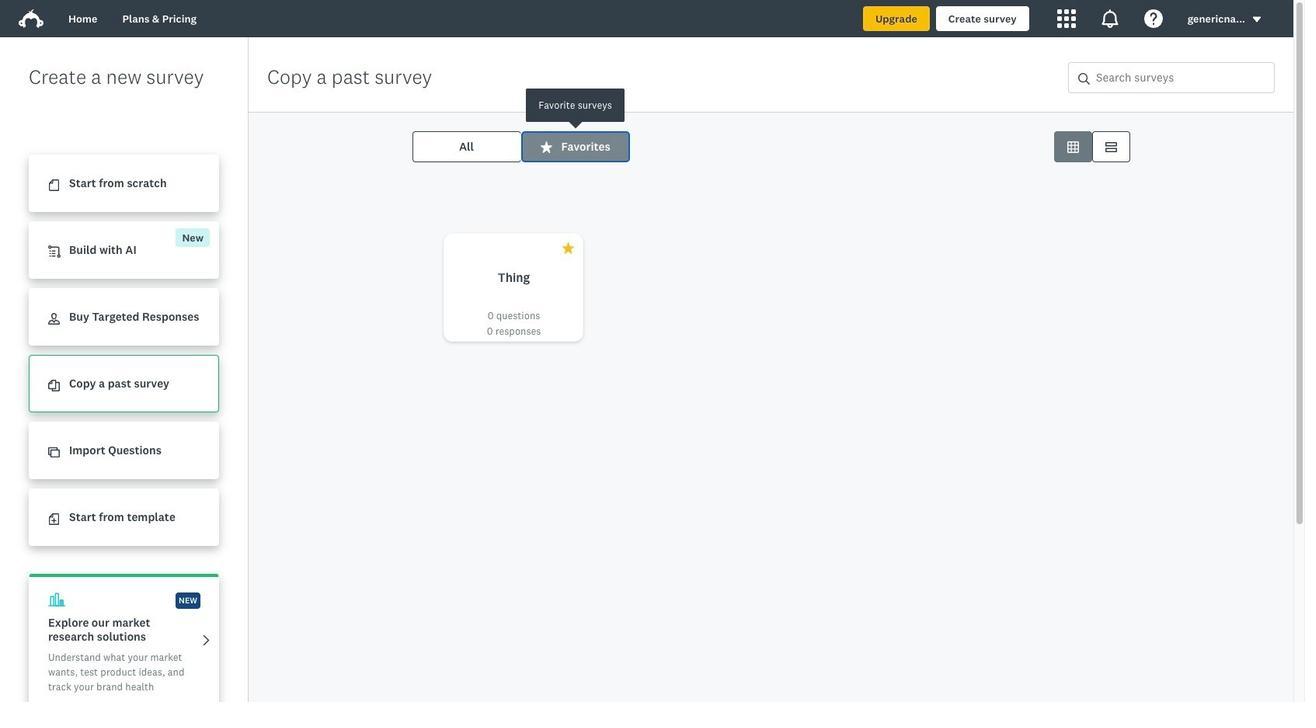 Task type: vqa. For each thing, say whether or not it's contained in the screenshot.
Clone icon
yes



Task type: describe. For each thing, give the bounding box(es) containing it.
Search surveys field
[[1090, 63, 1274, 92]]

notification center icon image
[[1100, 9, 1119, 28]]

clone image
[[48, 447, 60, 458]]

help icon image
[[1144, 9, 1163, 28]]



Task type: locate. For each thing, give the bounding box(es) containing it.
document image
[[48, 180, 60, 191]]

dropdown arrow icon image
[[1251, 14, 1262, 25], [1253, 17, 1261, 22]]

products icon image
[[1057, 9, 1076, 28], [1057, 9, 1076, 28]]

documentplus image
[[48, 514, 60, 525]]

chevronright image
[[200, 634, 212, 646]]

brand logo image
[[19, 6, 44, 31], [19, 9, 44, 28]]

textboxmultiple image
[[1105, 141, 1117, 153]]

grid image
[[1067, 141, 1079, 153]]

documentclone image
[[48, 380, 60, 392]]

tooltip
[[459, 88, 692, 122]]

starfilled image
[[540, 141, 552, 153]]

2 brand logo image from the top
[[19, 9, 44, 28]]

search image
[[1078, 73, 1090, 84]]

starfilled image
[[562, 242, 574, 254]]

1 brand logo image from the top
[[19, 6, 44, 31]]

user image
[[48, 313, 60, 325]]



